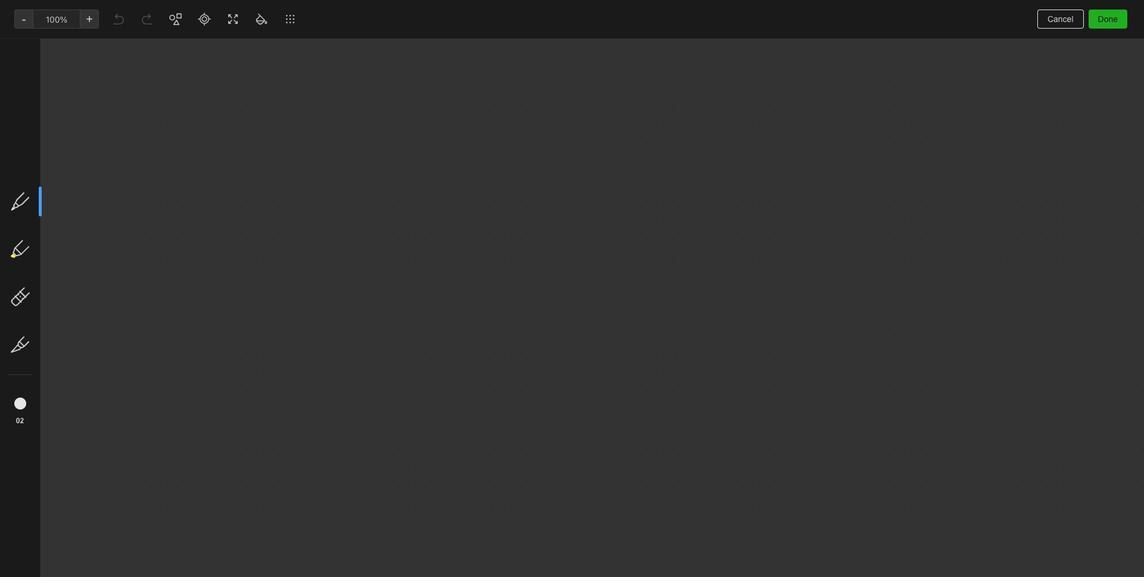 Task type: describe. For each thing, give the bounding box(es) containing it.
only you
[[1031, 9, 1063, 19]]

all
[[1070, 560, 1079, 570]]

first notebook
[[51, 9, 105, 19]]

interesting
[[226, 560, 264, 569]]

share
[[1083, 9, 1106, 19]]

fun
[[123, 560, 135, 569]]

insightful button
[[157, 557, 216, 574]]

note window element
[[0, 0, 1145, 577]]

notebook
[[69, 9, 105, 19]]

changes
[[1081, 560, 1112, 570]]

insightful
[[164, 560, 197, 569]]

font color image
[[371, 33, 401, 50]]

fun button
[[116, 557, 154, 574]]

alignment image
[[572, 33, 602, 50]]

insert image
[[8, 33, 61, 50]]

highlight image
[[458, 33, 487, 50]]

first
[[51, 9, 67, 19]]



Task type: locate. For each thing, give the bounding box(es) containing it.
only
[[1031, 9, 1048, 19]]

heading level image
[[207, 33, 269, 50]]

you
[[1050, 9, 1063, 19]]

saved
[[1114, 560, 1135, 570]]

all changes saved
[[1070, 560, 1135, 570]]

font family image
[[272, 33, 336, 50]]

share button
[[1072, 5, 1116, 24]]

collapse note image
[[8, 7, 23, 21]]

add tag image
[[96, 558, 110, 572]]

first notebook button
[[36, 6, 109, 23]]

font size image
[[339, 33, 368, 50]]

interesting button
[[219, 557, 283, 574]]

00:06
[[48, 64, 76, 75]]

Note Editor text field
[[0, 0, 1145, 577]]

more image
[[703, 33, 740, 50]]



Task type: vqa. For each thing, say whether or not it's contained in the screenshot.
tree
no



